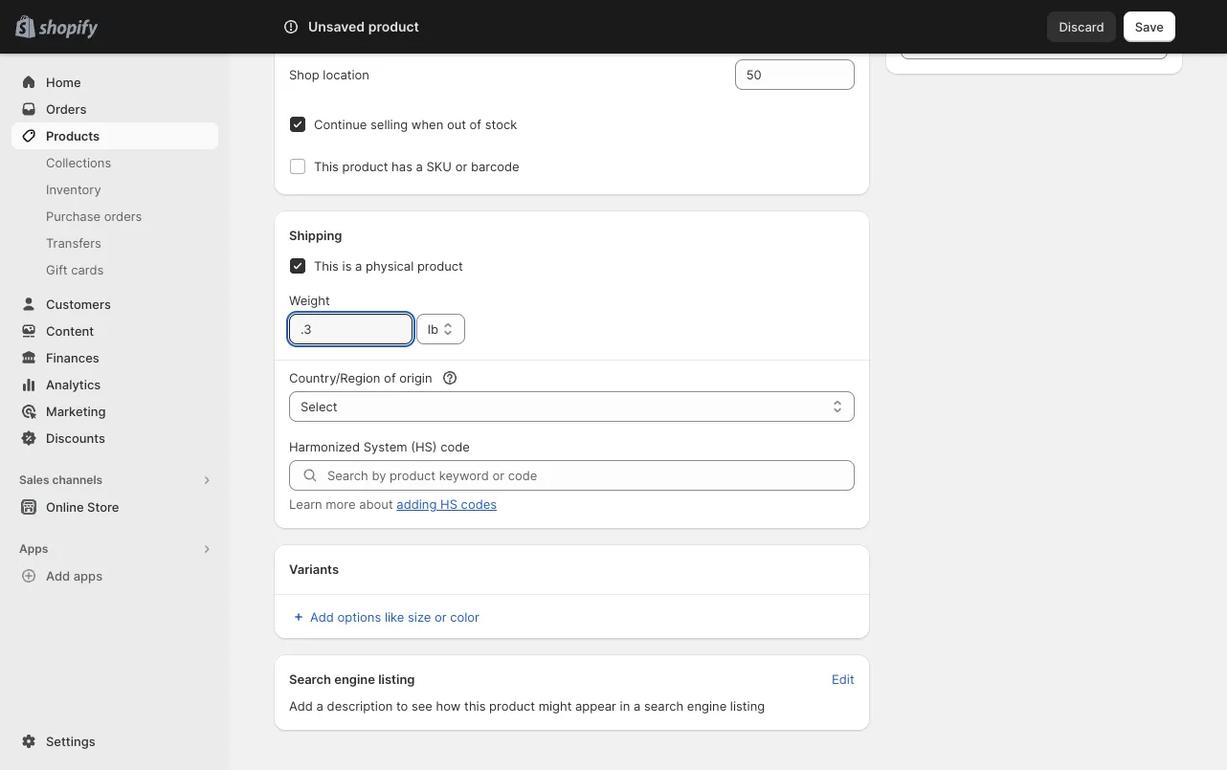 Task type: locate. For each thing, give the bounding box(es) containing it.
add down search engine listing
[[289, 699, 313, 714]]

save
[[1135, 19, 1164, 34]]

2 vertical spatial add
[[289, 699, 313, 714]]

online store link
[[11, 494, 218, 521]]

this for this is a physical product
[[314, 259, 339, 274]]

add for add a description to see how this product might appear in a search engine listing
[[289, 699, 313, 714]]

or right sku
[[455, 159, 467, 174]]

home
[[46, 75, 81, 90]]

marketing link
[[11, 398, 218, 425]]

0 horizontal spatial listing
[[378, 672, 415, 687]]

search right unsaved
[[368, 19, 409, 34]]

unsaved product
[[308, 18, 419, 34]]

country/region
[[289, 371, 381, 386]]

a left the description on the bottom left
[[316, 699, 324, 714]]

size
[[408, 610, 431, 625]]

1 vertical spatial or
[[435, 610, 447, 625]]

a right has
[[416, 159, 423, 174]]

products
[[46, 128, 100, 144]]

add left options
[[310, 610, 334, 625]]

select
[[301, 399, 338, 415]]

to
[[396, 699, 408, 714]]

sales channels
[[19, 473, 103, 487]]

1 horizontal spatial or
[[455, 159, 467, 174]]

apps
[[19, 542, 48, 556]]

products link
[[11, 123, 218, 149]]

might
[[539, 699, 572, 714]]

listing up to on the left of the page
[[378, 672, 415, 687]]

finances
[[46, 350, 99, 366]]

0 vertical spatial add
[[46, 569, 70, 584]]

has
[[392, 159, 413, 174]]

1 vertical spatial this
[[314, 259, 339, 274]]

engine right search on the right bottom
[[687, 699, 727, 714]]

inventory link
[[11, 176, 218, 203]]

unsaved
[[308, 18, 365, 34]]

gift cards
[[46, 262, 104, 278]]

1 vertical spatial of
[[384, 371, 396, 386]]

engine up the description on the bottom left
[[334, 672, 375, 687]]

of right out
[[470, 117, 482, 132]]

add left apps
[[46, 569, 70, 584]]

add options like size or color button
[[278, 604, 491, 631]]

search button
[[336, 11, 891, 42]]

shop location
[[289, 67, 369, 82]]

color
[[450, 610, 480, 625]]

1 vertical spatial search
[[289, 672, 331, 687]]

search up the description on the bottom left
[[289, 672, 331, 687]]

settings link
[[11, 729, 218, 755]]

online store
[[46, 500, 119, 515]]

this down continue
[[314, 159, 339, 174]]

a right in
[[634, 699, 641, 714]]

0 vertical spatial search
[[368, 19, 409, 34]]

1 this from the top
[[314, 159, 339, 174]]

shop
[[289, 67, 319, 82]]

channels
[[52, 473, 103, 487]]

search for search
[[368, 19, 409, 34]]

how
[[436, 699, 461, 714]]

1 horizontal spatial listing
[[730, 699, 765, 714]]

analytics
[[46, 377, 101, 393]]

add apps button
[[11, 563, 218, 590]]

engine
[[334, 672, 375, 687], [687, 699, 727, 714]]

or
[[455, 159, 467, 174], [435, 610, 447, 625]]

1 horizontal spatial engine
[[687, 699, 727, 714]]

purchase
[[46, 209, 101, 224]]

None number field
[[735, 59, 826, 90]]

origin
[[399, 371, 432, 386]]

sales
[[19, 473, 49, 487]]

codes
[[461, 497, 497, 512]]

learn more about adding hs codes
[[289, 497, 497, 512]]

0 horizontal spatial engine
[[334, 672, 375, 687]]

1 horizontal spatial of
[[470, 117, 482, 132]]

sku
[[427, 159, 452, 174]]

system
[[363, 439, 407, 455]]

0 vertical spatial this
[[314, 159, 339, 174]]

inventory
[[46, 182, 101, 197]]

2 this from the top
[[314, 259, 339, 274]]

0 vertical spatial listing
[[378, 672, 415, 687]]

orders
[[104, 209, 142, 224]]

1 vertical spatial listing
[[730, 699, 765, 714]]

1 horizontal spatial search
[[368, 19, 409, 34]]

harmonized system (hs) code
[[289, 439, 470, 455]]

(hs)
[[411, 439, 437, 455]]

online store button
[[0, 494, 230, 521]]

edit button
[[821, 666, 866, 693]]

search
[[368, 19, 409, 34], [289, 672, 331, 687]]

0 horizontal spatial search
[[289, 672, 331, 687]]

barcode
[[471, 159, 519, 174]]

listing right search on the right bottom
[[730, 699, 765, 714]]

listing
[[378, 672, 415, 687], [730, 699, 765, 714]]

product
[[368, 18, 419, 34], [342, 159, 388, 174], [417, 259, 463, 274], [489, 699, 535, 714]]

a
[[416, 159, 423, 174], [355, 259, 362, 274], [316, 699, 324, 714], [634, 699, 641, 714]]

of left the origin
[[384, 371, 396, 386]]

country/region of origin
[[289, 371, 432, 386]]

analytics link
[[11, 371, 218, 398]]

discounts link
[[11, 425, 218, 452]]

product right physical
[[417, 259, 463, 274]]

search inside button
[[368, 19, 409, 34]]

product right this
[[489, 699, 535, 714]]

transfers link
[[11, 230, 218, 257]]

search for search engine listing
[[289, 672, 331, 687]]

when
[[412, 117, 444, 132]]

0 vertical spatial engine
[[334, 672, 375, 687]]

this left is
[[314, 259, 339, 274]]

shopify image
[[39, 20, 98, 39]]

hs
[[440, 497, 458, 512]]

or right size
[[435, 610, 447, 625]]

0 horizontal spatial or
[[435, 610, 447, 625]]

collections
[[46, 155, 111, 170]]

1 vertical spatial add
[[310, 610, 334, 625]]

gift
[[46, 262, 68, 278]]



Task type: describe. For each thing, give the bounding box(es) containing it.
store
[[87, 500, 119, 515]]

home link
[[11, 69, 218, 96]]

adding hs codes link
[[397, 497, 497, 512]]

variants
[[289, 562, 339, 577]]

selling
[[371, 117, 408, 132]]

Weight text field
[[289, 314, 412, 345]]

apps
[[73, 569, 103, 584]]

cards
[[71, 262, 104, 278]]

product right unsaved
[[368, 18, 419, 34]]

description
[[327, 699, 393, 714]]

harmonized
[[289, 439, 360, 455]]

edit
[[832, 672, 855, 687]]

this is a physical product
[[314, 259, 463, 274]]

add for add options like size or color
[[310, 610, 334, 625]]

discard
[[1059, 19, 1105, 34]]

stock
[[485, 117, 517, 132]]

in
[[620, 699, 630, 714]]

add options like size or color
[[310, 610, 480, 625]]

continue selling when out of stock
[[314, 117, 517, 132]]

orders
[[46, 101, 87, 117]]

marketing
[[46, 404, 106, 419]]

discounts
[[46, 431, 105, 446]]

0 vertical spatial or
[[455, 159, 467, 174]]

lb
[[428, 322, 438, 337]]

transfers
[[46, 236, 101, 251]]

adding
[[397, 497, 437, 512]]

customers link
[[11, 291, 218, 318]]

add apps
[[46, 569, 103, 584]]

search
[[644, 699, 684, 714]]

location
[[323, 67, 369, 82]]

finances link
[[11, 345, 218, 371]]

this product has a sku or barcode
[[314, 159, 519, 174]]

customers
[[46, 297, 111, 312]]

product left has
[[342, 159, 388, 174]]

gift cards link
[[11, 257, 218, 283]]

see
[[412, 699, 433, 714]]

add for add apps
[[46, 569, 70, 584]]

learn
[[289, 497, 322, 512]]

content
[[46, 324, 94, 339]]

this
[[464, 699, 486, 714]]

online
[[46, 500, 84, 515]]

quantity
[[289, 20, 341, 35]]

apps button
[[11, 536, 218, 563]]

0 vertical spatial of
[[470, 117, 482, 132]]

Harmonized System (HS) code text field
[[327, 461, 855, 491]]

save button
[[1124, 11, 1176, 42]]

continue
[[314, 117, 367, 132]]

sales channels button
[[11, 467, 218, 494]]

out
[[447, 117, 466, 132]]

about
[[359, 497, 393, 512]]

or inside button
[[435, 610, 447, 625]]

weight
[[289, 293, 330, 308]]

more
[[326, 497, 356, 512]]

physical
[[366, 259, 414, 274]]

content link
[[11, 318, 218, 345]]

this for this product has a sku or barcode
[[314, 159, 339, 174]]

purchase orders
[[46, 209, 142, 224]]

options
[[338, 610, 381, 625]]

settings
[[46, 734, 95, 750]]

purchase orders link
[[11, 203, 218, 230]]

a right is
[[355, 259, 362, 274]]

0 horizontal spatial of
[[384, 371, 396, 386]]

add a description to see how this product might appear in a search engine listing
[[289, 699, 765, 714]]

orders link
[[11, 96, 218, 123]]

shipping
[[289, 228, 342, 243]]

1 vertical spatial engine
[[687, 699, 727, 714]]

is
[[342, 259, 352, 274]]

discard button
[[1048, 11, 1116, 42]]

search engine listing
[[289, 672, 415, 687]]

appear
[[575, 699, 617, 714]]



Task type: vqa. For each thing, say whether or not it's contained in the screenshot.
of
yes



